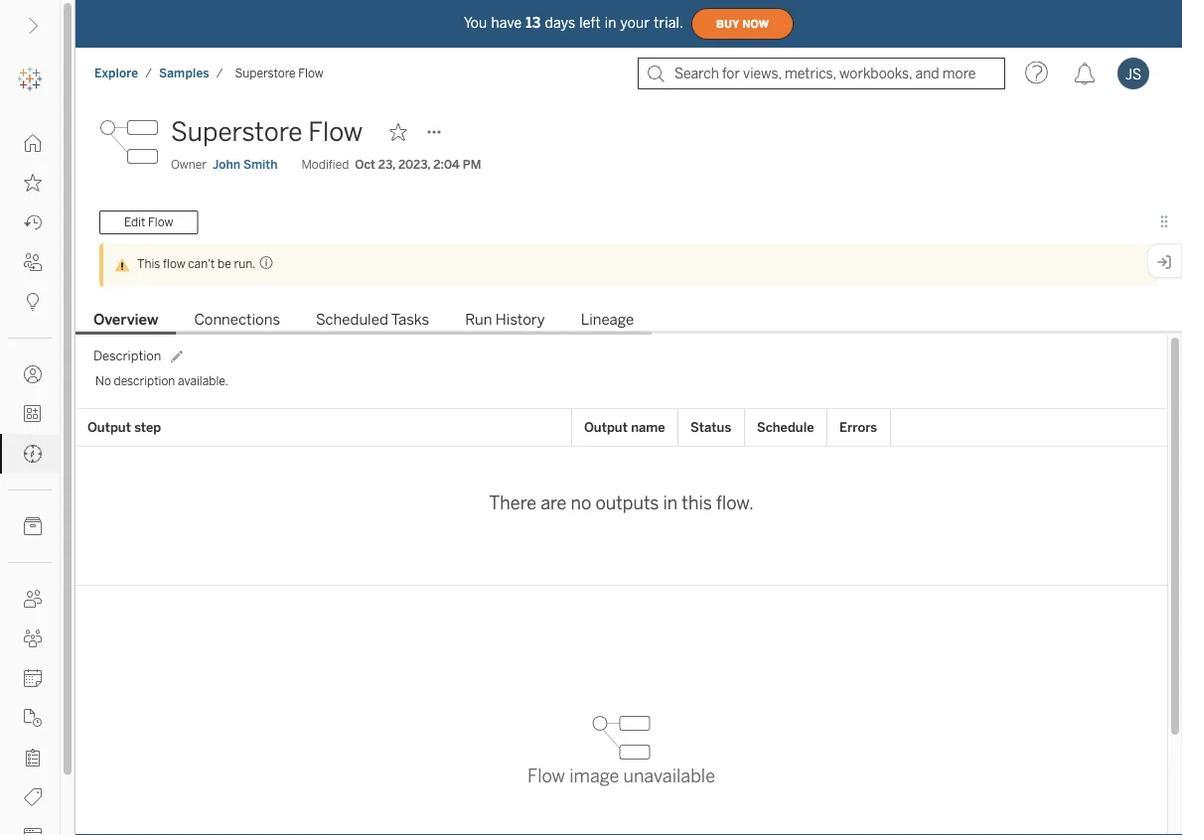 Task type: vqa. For each thing, say whether or not it's contained in the screenshot.
the There
yes



Task type: locate. For each thing, give the bounding box(es) containing it.
explore / samples /
[[94, 66, 223, 80]]

superstore flow
[[235, 66, 324, 80], [171, 117, 363, 148]]

buy now
[[716, 18, 769, 30]]

flow
[[163, 257, 185, 271]]

output name
[[584, 420, 665, 436]]

superstore inside main content
[[171, 117, 302, 148]]

oct
[[355, 157, 375, 172]]

flow inside button
[[148, 215, 173, 230]]

13
[[526, 15, 541, 31]]

flow image
[[99, 112, 159, 172]]

/
[[145, 66, 152, 80], [216, 66, 223, 80]]

run
[[465, 311, 492, 329]]

1 horizontal spatial /
[[216, 66, 223, 80]]

0 horizontal spatial output
[[87, 420, 131, 436]]

output
[[87, 420, 131, 436], [584, 420, 628, 436]]

23,
[[378, 157, 395, 172]]

scheduled
[[316, 311, 388, 329]]

output left step
[[87, 420, 131, 436]]

1 horizontal spatial output
[[584, 420, 628, 436]]

available.
[[178, 374, 228, 388]]

no description available.
[[95, 374, 228, 388]]

in left this
[[663, 493, 678, 514]]

/ right explore link
[[145, 66, 152, 80]]

1 output from the left
[[87, 420, 131, 436]]

0 horizontal spatial /
[[145, 66, 152, 80]]

pm
[[463, 157, 481, 172]]

explore link
[[93, 65, 139, 81]]

scheduled tasks
[[316, 311, 429, 329]]

in inside 'superstore flow' main content
[[663, 493, 678, 514]]

superstore flow inside main content
[[171, 117, 363, 148]]

tasks
[[391, 311, 429, 329]]

run.
[[234, 257, 256, 271]]

superstore flow main content
[[75, 99, 1182, 835]]

buy now button
[[692, 8, 794, 40]]

1 vertical spatial superstore
[[171, 117, 302, 148]]

errors
[[839, 420, 877, 436]]

left
[[579, 15, 601, 31]]

in
[[605, 15, 616, 31], [663, 493, 678, 514]]

2 output from the left
[[584, 420, 628, 436]]

navigation panel element
[[0, 60, 60, 835]]

superstore right the samples link
[[235, 66, 296, 80]]

flow image unavailable
[[527, 766, 715, 787]]

0 horizontal spatial in
[[605, 15, 616, 31]]

superstore up john smith link
[[171, 117, 302, 148]]

smith
[[243, 157, 278, 172]]

be
[[218, 257, 231, 271]]

1 horizontal spatial in
[[663, 493, 678, 514]]

your
[[620, 15, 650, 31]]

step
[[134, 420, 161, 436]]

days
[[545, 15, 575, 31]]

sub-spaces tab list
[[75, 309, 1182, 335]]

overview
[[93, 311, 158, 329]]

connections
[[194, 311, 280, 329]]

output left name
[[584, 420, 628, 436]]

/ right the samples link
[[216, 66, 223, 80]]

edit flow
[[124, 215, 173, 230]]

this
[[137, 257, 160, 271]]

run history
[[465, 311, 545, 329]]

1 vertical spatial in
[[663, 493, 678, 514]]

outputs
[[595, 493, 659, 514]]

output step
[[87, 420, 161, 436]]

output for output name
[[584, 420, 628, 436]]

superstore
[[235, 66, 296, 80], [171, 117, 302, 148]]

flow
[[298, 66, 324, 80], [308, 117, 363, 148], [148, 215, 173, 230], [527, 766, 565, 787]]

samples
[[159, 66, 209, 80]]

1 vertical spatial superstore flow
[[171, 117, 363, 148]]

unavailable
[[623, 766, 715, 787]]

description
[[93, 348, 161, 364]]

in right "left"
[[605, 15, 616, 31]]



Task type: describe. For each thing, give the bounding box(es) containing it.
0 vertical spatial in
[[605, 15, 616, 31]]

are
[[541, 493, 567, 514]]

you have 13 days left in your trial.
[[464, 15, 684, 31]]

owner
[[171, 157, 207, 172]]

flow run requirements:
the flow must have at least one output step. image
[[256, 255, 274, 270]]

samples link
[[158, 65, 210, 81]]

john
[[213, 157, 240, 172]]

flow.
[[716, 493, 754, 514]]

schedule
[[757, 420, 814, 436]]

edit
[[124, 215, 145, 230]]

this
[[682, 493, 712, 514]]

explore
[[94, 66, 138, 80]]

1 / from the left
[[145, 66, 152, 80]]

no
[[95, 374, 111, 388]]

modified oct 23, 2023, 2:04 pm
[[301, 157, 481, 172]]

have
[[491, 15, 522, 31]]

no
[[571, 493, 591, 514]]

there are no outputs in this flow.
[[489, 493, 754, 514]]

0 vertical spatial superstore flow
[[235, 66, 324, 80]]

edit flow button
[[99, 211, 198, 234]]

2023,
[[398, 157, 430, 172]]

history
[[495, 311, 545, 329]]

now
[[742, 18, 769, 30]]

Search for views, metrics, workbooks, and more text field
[[638, 58, 1005, 89]]

output for output step
[[87, 420, 131, 436]]

description
[[114, 374, 175, 388]]

john smith link
[[213, 156, 278, 174]]

can't
[[188, 257, 215, 271]]

0 vertical spatial superstore
[[235, 66, 296, 80]]

name
[[631, 420, 665, 436]]

lineage
[[581, 311, 634, 329]]

main navigation. press the up and down arrow keys to access links. element
[[0, 123, 60, 835]]

this flow can't be run.
[[137, 257, 256, 271]]

owner john smith
[[171, 157, 278, 172]]

there
[[489, 493, 536, 514]]

2:04
[[433, 157, 460, 172]]

modified
[[301, 157, 349, 172]]

superstore flow element
[[229, 66, 329, 80]]

status
[[690, 420, 731, 436]]

buy
[[716, 18, 739, 30]]

trial.
[[654, 15, 684, 31]]

you
[[464, 15, 487, 31]]

2 / from the left
[[216, 66, 223, 80]]

image
[[569, 766, 619, 787]]



